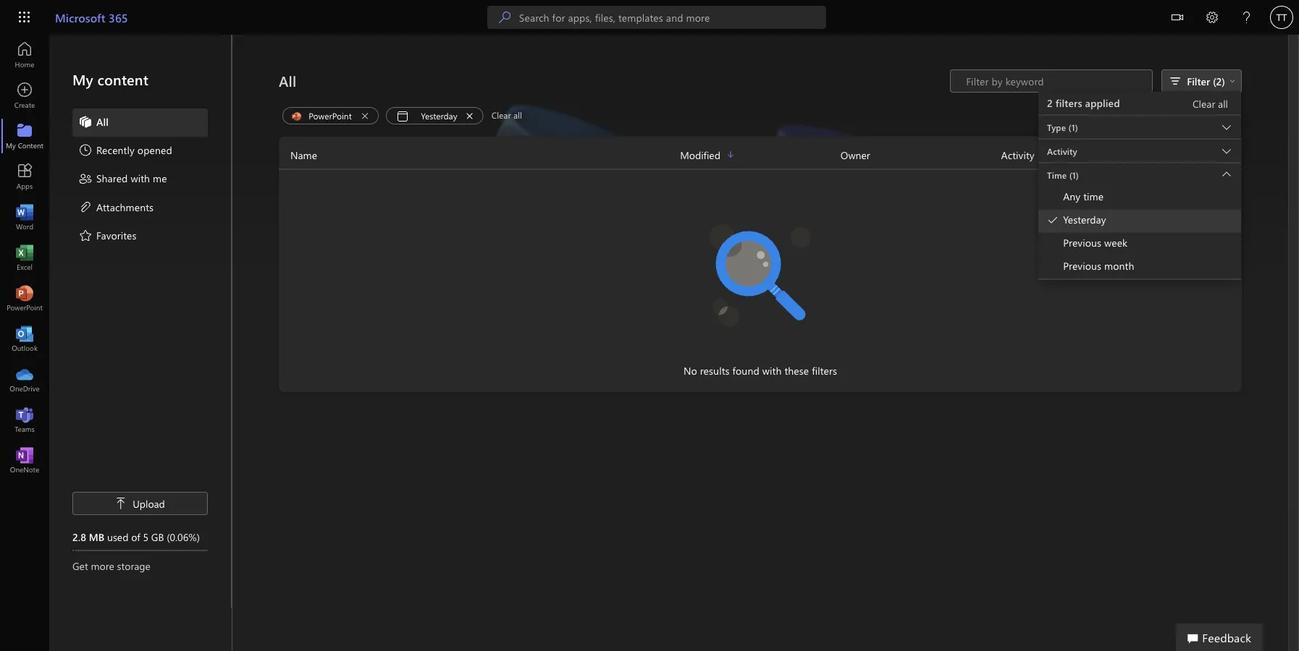 Task type: describe. For each thing, give the bounding box(es) containing it.
2 filters applied
[[1047, 96, 1120, 110]]

get more storage button
[[72, 559, 208, 574]]

no results found with these filters status
[[520, 364, 1001, 378]]

previous for previous week
[[1063, 236, 1102, 249]]

all element
[[78, 114, 109, 132]]

clear all for the leftmost "clear all" button
[[492, 109, 522, 121]]

none search field inside the microsoft 365 banner
[[487, 6, 826, 29]]

modified
[[680, 148, 721, 162]]

used
[[107, 530, 129, 544]]

shared with me
[[96, 172, 167, 185]]

favorites
[[96, 228, 137, 242]]

microsoft
[[55, 9, 105, 25]]

shared
[[96, 172, 128, 185]]

2
[[1047, 96, 1053, 110]]

(1) for type (1)
[[1069, 122, 1078, 133]]

(0.06%)
[[167, 530, 200, 544]]

0 horizontal spatial clear all button
[[487, 107, 526, 125]]

activity, column 4 of 4 column header
[[1001, 147, 1242, 163]]

gb
[[151, 530, 164, 544]]

week
[[1104, 236, 1128, 249]]


[[1230, 78, 1236, 84]]

1 horizontal spatial activity
[[1047, 146, 1077, 157]]

any
[[1063, 190, 1081, 203]]

onenote image
[[17, 453, 32, 468]]

any time
[[1063, 190, 1104, 203]]


[[115, 498, 127, 510]]

storage
[[117, 559, 151, 573]]

0 horizontal spatial clear
[[492, 109, 511, 121]]

1 horizontal spatial clear
[[1193, 97, 1215, 110]]

excel image
[[17, 251, 32, 265]]

teams image
[[17, 413, 32, 427]]

feedback button
[[1176, 624, 1263, 652]]

modified button
[[680, 147, 841, 163]]

tt button
[[1264, 0, 1299, 35]]

my content left pane navigation navigation
[[49, 35, 232, 608]]

filters inside status
[[812, 364, 837, 378]]

all for the leftmost "clear all" button
[[513, 109, 522, 121]]

more
[[91, 559, 114, 573]]

0 vertical spatial all
[[279, 71, 296, 91]]

 upload
[[115, 497, 165, 511]]

powerpoint button
[[282, 107, 379, 125]]

powerpoint image
[[17, 291, 32, 306]]

feedback
[[1202, 630, 1251, 646]]

get
[[72, 559, 88, 573]]

365
[[109, 9, 128, 25]]



Task type: locate. For each thing, give the bounding box(es) containing it.
 button
[[1160, 0, 1195, 37]]

previous for previous month
[[1063, 259, 1102, 273]]

microsoft 365 banner
[[0, 0, 1299, 37]]

opened
[[137, 143, 172, 157]]

menu
[[72, 109, 208, 251], [1039, 163, 1241, 280], [1039, 186, 1241, 279]]

yesterday button
[[386, 107, 484, 125]]

row containing name
[[279, 147, 1242, 170]]

owner button
[[841, 147, 1001, 163]]

filter
[[1187, 74, 1210, 88]]

1 vertical spatial with
[[762, 364, 782, 378]]

1 horizontal spatial all
[[1218, 97, 1228, 110]]

with
[[131, 172, 150, 185], [762, 364, 782, 378]]

create image
[[17, 88, 32, 103]]

clear all
[[1193, 97, 1228, 110], [492, 109, 522, 121]]

get more storage
[[72, 559, 151, 573]]

upload
[[133, 497, 165, 511]]

results
[[700, 364, 730, 378]]

Search box. Suggestions appear as you type. search field
[[519, 6, 826, 29]]

word image
[[17, 210, 32, 225]]

activity
[[1047, 146, 1077, 157], [1001, 148, 1035, 162]]

filters right 2
[[1056, 96, 1082, 110]]

microsoft 365
[[55, 9, 128, 25]]

yesterday checkbox item
[[1039, 210, 1241, 233]]

no
[[684, 364, 697, 378]]

time
[[1084, 190, 1104, 203]]

1 horizontal spatial all
[[279, 71, 296, 91]]

time
[[1047, 169, 1067, 181]]

filters right these
[[812, 364, 837, 378]]

previous week
[[1063, 236, 1128, 249]]

1 horizontal spatial yesterday
[[1063, 213, 1106, 226]]

empty state icon image
[[695, 210, 826, 341]]

clear all down filter (2) 
[[1193, 97, 1228, 110]]

clear down filter
[[1193, 97, 1215, 110]]

0 horizontal spatial clear all
[[492, 109, 522, 121]]

clear all for rightmost "clear all" button
[[1193, 97, 1228, 110]]

None search field
[[487, 6, 826, 29]]

clear all button up name button
[[487, 107, 526, 125]]

home image
[[17, 48, 32, 62]]

with inside no results found with these filters status
[[762, 364, 782, 378]]

all inside my content left pane navigation navigation
[[96, 115, 109, 128]]

month
[[1104, 259, 1134, 273]]

name button
[[279, 147, 680, 163]]

recently
[[96, 143, 135, 157]]

with left me
[[131, 172, 150, 185]]

filter (2) 
[[1187, 74, 1236, 88]]

row
[[279, 147, 1242, 170]]

0 horizontal spatial all
[[513, 109, 522, 121]]


[[1047, 214, 1059, 226]]

found
[[733, 364, 760, 378]]

me
[[153, 172, 167, 185]]

previous
[[1063, 236, 1102, 249], [1063, 259, 1102, 273]]

all
[[1218, 97, 1228, 110], [513, 109, 522, 121]]

(1) right type
[[1069, 122, 1078, 133]]

with left these
[[762, 364, 782, 378]]

yesterday
[[421, 110, 457, 121], [1063, 213, 1106, 226]]

1 horizontal spatial filters
[[1056, 96, 1082, 110]]

(1)
[[1069, 122, 1078, 133], [1069, 169, 1079, 181]]

2.8
[[72, 530, 86, 544]]

time (1)
[[1047, 169, 1079, 181]]

all up the recently
[[96, 115, 109, 128]]

attachments
[[96, 200, 154, 213]]

clear all up name button
[[492, 109, 522, 121]]

yesterday inside button
[[421, 110, 457, 121]]

all for rightmost "clear all" button
[[1218, 97, 1228, 110]]

powerpoint
[[309, 110, 352, 121]]

1 previous from the top
[[1063, 236, 1102, 249]]

(2)
[[1213, 74, 1225, 88]]

2 previous from the top
[[1063, 259, 1102, 273]]

attachments element
[[78, 200, 154, 217]]

menu inside my content left pane navigation navigation
[[72, 109, 208, 251]]

0 horizontal spatial all
[[96, 115, 109, 128]]

 yesterday
[[1047, 213, 1106, 226]]

clear all button down filter (2) 
[[1188, 96, 1233, 112]]

1 vertical spatial (1)
[[1069, 169, 1079, 181]]

applied
[[1085, 96, 1120, 110]]

0 horizontal spatial yesterday
[[421, 110, 457, 121]]

my content image
[[17, 129, 32, 143]]

(1) for time (1)
[[1069, 169, 1079, 181]]

1 vertical spatial all
[[96, 115, 109, 128]]

0 vertical spatial yesterday
[[421, 110, 457, 121]]

navigation
[[0, 35, 49, 481]]

activity inside column header
[[1001, 148, 1035, 162]]

recently opened element
[[78, 143, 172, 160]]

all up powerpoint button
[[279, 71, 296, 91]]

1 horizontal spatial clear all
[[1193, 97, 1228, 110]]

shared with me element
[[78, 171, 167, 188]]

filters
[[1056, 96, 1082, 110], [812, 364, 837, 378]]

1 horizontal spatial with
[[762, 364, 782, 378]]

recently opened
[[96, 143, 172, 157]]

all
[[279, 71, 296, 91], [96, 115, 109, 128]]

(1) right the time at right
[[1069, 169, 1079, 181]]

all up name button
[[513, 109, 522, 121]]

0 vertical spatial filters
[[1056, 96, 1082, 110]]

yesterday down any time
[[1063, 213, 1106, 226]]

1 horizontal spatial clear all button
[[1188, 96, 1233, 112]]

content
[[97, 70, 148, 89]]

0 vertical spatial with
[[131, 172, 150, 185]]

yesterday up name button
[[421, 110, 457, 121]]

name
[[290, 148, 317, 162]]

my content
[[72, 70, 148, 89]]

0 vertical spatial (1)
[[1069, 122, 1078, 133]]

status
[[950, 70, 1153, 93]]

owner
[[841, 148, 870, 162]]

1 vertical spatial yesterday
[[1063, 213, 1106, 226]]

0 horizontal spatial filters
[[812, 364, 837, 378]]

my
[[72, 70, 93, 89]]

these
[[785, 364, 809, 378]]

clear
[[1193, 97, 1215, 110], [492, 109, 511, 121]]

1 vertical spatial filters
[[812, 364, 837, 378]]

mb
[[89, 530, 104, 544]]

type (1)
[[1047, 122, 1078, 133]]

type
[[1047, 122, 1066, 133]]

2.8 mb used of 5 gb (0.06%)
[[72, 530, 200, 544]]

Filter by keyword text field
[[965, 74, 1145, 88]]

0 vertical spatial previous
[[1063, 236, 1102, 249]]

clear up name button
[[492, 109, 511, 121]]

5
[[143, 530, 148, 544]]

of
[[131, 530, 140, 544]]

menu containing all
[[72, 109, 208, 251]]

1 vertical spatial previous
[[1063, 259, 1102, 273]]

onedrive image
[[17, 372, 32, 387]]

clear all button
[[1188, 96, 1233, 112], [487, 107, 526, 125]]

favorites element
[[78, 228, 137, 245]]

0 horizontal spatial activity
[[1001, 148, 1035, 162]]

no results found with these filters
[[684, 364, 837, 378]]

tt
[[1276, 12, 1287, 23]]

all down (2)
[[1218, 97, 1228, 110]]

outlook image
[[17, 332, 32, 346]]

previous month
[[1063, 259, 1134, 273]]

yesterday inside checkbox item
[[1063, 213, 1106, 226]]

with inside shared with me element
[[131, 172, 150, 185]]

previous down  yesterday
[[1063, 236, 1102, 249]]

previous down previous week
[[1063, 259, 1102, 273]]


[[1172, 12, 1183, 23]]

apps image
[[17, 169, 32, 184]]

0 horizontal spatial with
[[131, 172, 150, 185]]



Task type: vqa. For each thing, say whether or not it's contained in the screenshot.
second tab
no



